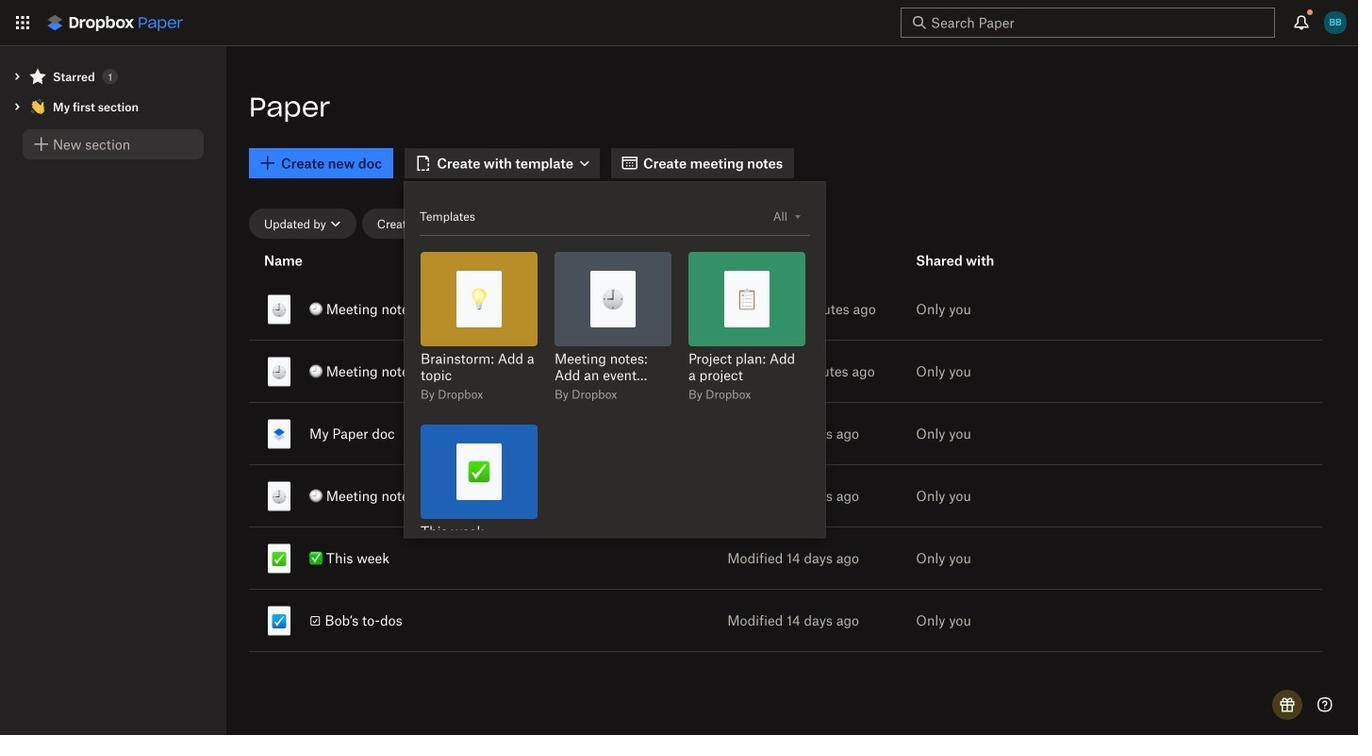 Task type: locate. For each thing, give the bounding box(es) containing it.
check box with check image
[[272, 614, 287, 629]]

menu
[[405, 182, 841, 596]]

light bulb image
[[468, 288, 491, 310]]

overlay image
[[796, 215, 801, 219]]

table
[[249, 243, 1336, 712]]

clipboard image
[[736, 288, 759, 310]]

row
[[249, 275, 1323, 344], [249, 337, 1323, 406], [249, 399, 1323, 468], [249, 461, 1323, 530], [249, 524, 1323, 593], [249, 586, 1323, 655]]

cell
[[249, 278, 618, 340], [249, 341, 618, 402], [1090, 341, 1304, 402], [249, 403, 618, 464], [1090, 403, 1304, 464], [249, 465, 618, 527], [1090, 465, 1304, 527], [249, 528, 618, 589], [249, 590, 618, 651], [1090, 590, 1304, 651]]

3 row from the top
[[249, 399, 1323, 468]]

1 row group from the top
[[249, 243, 1304, 278]]

nine o'clock image
[[272, 302, 287, 318], [272, 365, 287, 380], [272, 489, 287, 504]]

1 vertical spatial nine o'clock image
[[272, 365, 287, 380]]

2 vertical spatial nine o'clock image
[[272, 489, 287, 504]]

0 vertical spatial nine o'clock image
[[272, 302, 287, 318]]

row group
[[249, 243, 1304, 278], [249, 275, 1323, 655]]



Task type: describe. For each thing, give the bounding box(es) containing it.
2 row from the top
[[249, 337, 1323, 406]]

2 nine o'clock image from the top
[[272, 365, 287, 380]]

6 row from the top
[[249, 586, 1323, 655]]

5 row from the top
[[249, 524, 1323, 593]]

1 nine o'clock image from the top
[[272, 302, 287, 318]]

check mark button image
[[468, 461, 491, 483]]

nine o'clock image
[[602, 288, 625, 310]]

3 nine o'clock image from the top
[[272, 489, 287, 504]]

waving hand image
[[30, 99, 45, 114]]

check mark button image
[[272, 552, 287, 567]]

1 row from the top
[[249, 275, 1323, 344]]

4 row from the top
[[249, 461, 1323, 530]]

New section text field
[[53, 134, 193, 155]]

2 row group from the top
[[249, 275, 1323, 655]]



Task type: vqa. For each thing, say whether or not it's contained in the screenshot.
Signature
no



